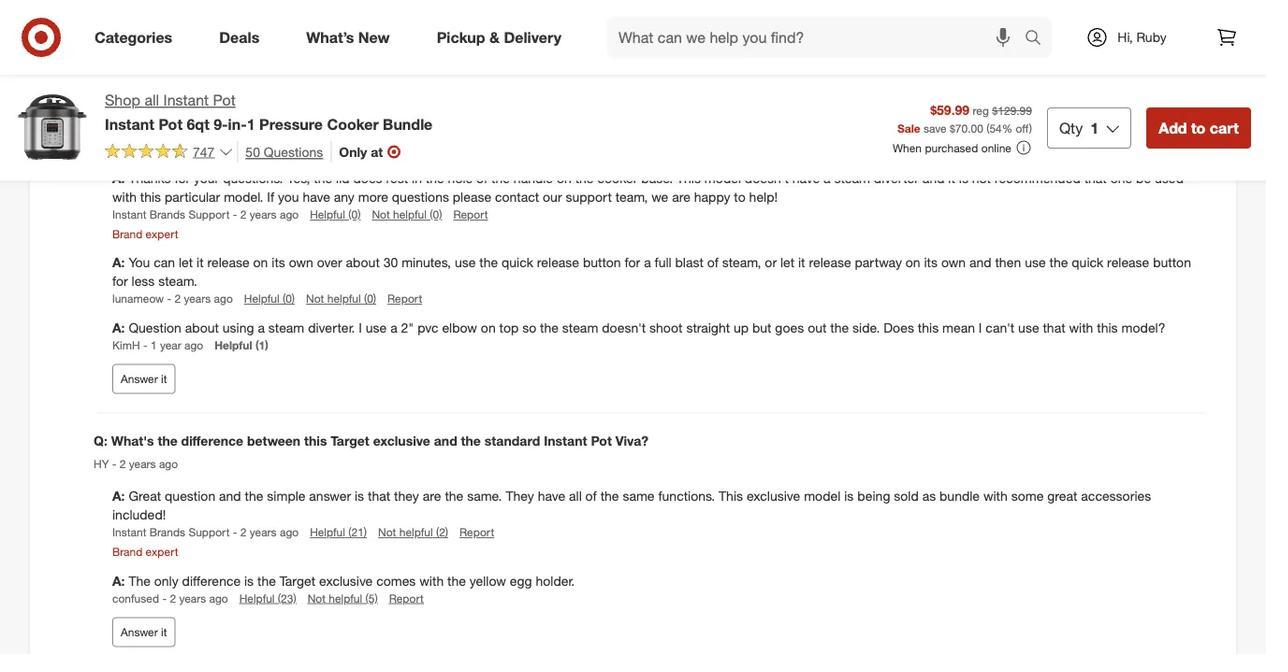 Task type: vqa. For each thing, say whether or not it's contained in the screenshot.
bottom Support
yes



Task type: locate. For each thing, give the bounding box(es) containing it.
1 vertical spatial difference
[[182, 573, 241, 589]]

1 horizontal spatial button
[[1153, 255, 1191, 271]]

2 horizontal spatial that
[[1084, 170, 1107, 187]]

ago up the "question"
[[159, 458, 178, 472]]

target inside q: what's the difference between this target exclusive and the standard instant pot viva? hy - 2 years ago
[[331, 433, 369, 449]]

)
[[1029, 121, 1032, 135]]

747 link
[[105, 141, 233, 164]]

1 vertical spatial helpful  (0)
[[244, 292, 295, 306]]

support for your
[[188, 208, 230, 222]]

1 vertical spatial answer it
[[121, 626, 167, 640]]

helpful  (21) button
[[310, 525, 367, 541]]

0 vertical spatial answer it button
[[112, 364, 175, 394]]

not right (13)
[[285, 20, 303, 34]]

1 right qty
[[1090, 119, 1099, 137]]

the up helpful  (23)
[[257, 573, 276, 589]]

0 horizontal spatial blast
[[675, 255, 704, 271]]

0 vertical spatial difference
[[181, 433, 243, 449]]

answer it down confused
[[121, 626, 167, 640]]

1 answer it from the top
[[121, 372, 167, 386]]

report for report button under please
[[453, 208, 488, 222]]

full inside q: can the handle hold the lid?  is the steam release tempered, misting out, or does it always release a full blast of steam? calimom - 2 years ago
[[731, 114, 750, 131]]

helpful for report button above the 2"
[[327, 292, 361, 306]]

2 brand expert from the top
[[112, 546, 178, 560]]

2 own from the left
[[941, 255, 966, 271]]

helpful  (0) button for lunameow - 2 years ago
[[244, 291, 295, 307]]

release down our
[[537, 255, 579, 271]]

0 horizontal spatial pot
[[158, 115, 182, 133]]

brand up the
[[112, 546, 142, 560]]

use left the 2"
[[366, 319, 387, 336]]

not for helpful  (0) button for instant brands support - 2 years ago
[[372, 208, 390, 222]]

about left using
[[185, 319, 219, 336]]

the up support
[[575, 170, 594, 187]]

1 vertical spatial expert
[[146, 546, 178, 560]]

ago down 'simple'
[[280, 526, 299, 540]]

button down support
[[583, 255, 621, 271]]

helpful up diverter.
[[327, 292, 361, 306]]

2 a: from the top
[[112, 255, 129, 271]]

2 up thanks
[[149, 139, 155, 153]]

helpful  (0) up using
[[244, 292, 295, 306]]

(
[[986, 121, 989, 135]]

expert up can
[[146, 227, 178, 241]]

not for helpful  (0) button for lunameow - 2 years ago
[[306, 292, 324, 306]]

2 button from the left
[[1153, 255, 1191, 271]]

quick
[[502, 255, 533, 271], [1072, 255, 1103, 271]]

purchased
[[925, 141, 978, 155]]

is inside thanks for your questions. yes, the lid does rest in the hole of the handle on the cooker base. this model doesn't have a steam diverter and it is not recommended that one be used with this particular model. if you have any more questions please contact our support team, we are happy to help!
[[959, 170, 968, 187]]

1 horizontal spatial about
[[346, 255, 380, 271]]

not
[[972, 170, 991, 187]]

bundle
[[383, 115, 433, 133]]

1 vertical spatial handle
[[514, 170, 553, 187]]

hole
[[448, 170, 473, 187]]

1 vertical spatial have
[[303, 189, 330, 205]]

it
[[613, 114, 621, 131], [948, 170, 955, 187], [197, 255, 204, 271], [798, 255, 805, 271], [161, 372, 167, 386], [161, 626, 167, 640]]

for up particular
[[174, 170, 190, 187]]

the
[[140, 114, 160, 131], [239, 114, 259, 131], [303, 114, 323, 131], [314, 170, 332, 187], [426, 170, 444, 187], [491, 170, 510, 187], [575, 170, 594, 187], [479, 255, 498, 271], [1049, 255, 1068, 271], [540, 319, 559, 336], [830, 319, 849, 336], [158, 433, 178, 449], [461, 433, 481, 449], [245, 489, 263, 505], [445, 489, 463, 505], [600, 489, 619, 505], [257, 573, 276, 589], [447, 573, 466, 589]]

report for report button underneath comes in the left bottom of the page
[[389, 592, 424, 606]]

difference for is
[[182, 573, 241, 589]]

quick right then
[[1072, 255, 1103, 271]]

1 horizontal spatial or
[[765, 255, 777, 271]]

1 vertical spatial answer
[[121, 626, 158, 640]]

q: for q: what's the difference between this target exclusive and the standard instant pot viva?
[[94, 433, 107, 449]]

ago down 6qt
[[188, 139, 207, 153]]

model left being
[[804, 489, 841, 505]]

a: for thanks for your questions. yes, the lid does rest in the hole of the handle on the cooker base. this model doesn't have a steam diverter and it is not recommended that one be used with this particular model. if you have any more questions please contact our support team, we are happy to help!
[[112, 170, 129, 187]]

2 q: from the top
[[94, 433, 107, 449]]

answer down kimh
[[121, 372, 158, 386]]

0 vertical spatial handle
[[163, 114, 205, 131]]

help!
[[749, 189, 778, 205]]

of inside you can let it release on its own over about 30 minutes, use the quick release button for a full blast of steam, or let it release partway on its own and then use the quick release button for less steam.
[[707, 255, 719, 271]]

button up model?
[[1153, 255, 1191, 271]]

$59.99 reg $129.99 sale save $ 70.00 ( 54 % off )
[[897, 101, 1032, 135]]

1 inside shop all instant pot instant pot 6qt 9-in-1 pressure cooker bundle
[[247, 115, 255, 133]]

contact
[[495, 189, 539, 205]]

answer down confused
[[121, 626, 158, 640]]

2 answer it from the top
[[121, 626, 167, 640]]

calimom
[[94, 139, 138, 153]]

this up happy
[[676, 170, 701, 187]]

year
[[160, 338, 181, 352]]

what's
[[306, 28, 354, 46]]

1 instant brands support - 2 years ago from the top
[[112, 208, 299, 222]]

1 horizontal spatial all
[[569, 489, 582, 505]]

1 vertical spatial to
[[734, 189, 746, 205]]

q: up hy
[[94, 433, 107, 449]]

blast left the 'steam?'
[[754, 114, 784, 131]]

1 brand from the top
[[112, 227, 142, 241]]

pot up hold
[[213, 91, 235, 109]]

helpful  (0) for instant brands support - 2 years ago
[[310, 208, 361, 222]]

instant brands support - 2 years ago
[[112, 208, 299, 222], [112, 526, 299, 540]]

difference up confused - 2 years ago
[[182, 573, 241, 589]]

0 horizontal spatial are
[[423, 489, 441, 505]]

is left the not
[[959, 170, 968, 187]]

0 horizontal spatial that
[[368, 489, 390, 505]]

1 horizontal spatial this
[[719, 489, 743, 505]]

0 vertical spatial answer
[[121, 372, 158, 386]]

same.
[[467, 489, 502, 505]]

0 horizontal spatial its
[[272, 255, 285, 271]]

helpful  (23) button
[[239, 591, 296, 607]]

(2)
[[436, 526, 448, 540]]

lunameow
[[112, 292, 164, 306]]

answer it for you can let it release on its own over about 30 minutes, use the quick release button for a full blast of steam, or let it release partway on its own and then use the quick release button for less steam.
[[121, 372, 167, 386]]

1 vertical spatial helpful  (0) button
[[244, 291, 295, 307]]

a:
[[112, 170, 129, 187], [112, 255, 129, 271], [112, 319, 125, 336], [112, 489, 129, 505], [112, 573, 125, 589]]

ago left deals
[[187, 20, 206, 34]]

2 answer it button from the top
[[112, 618, 175, 648]]

support
[[566, 189, 612, 205]]

1 vertical spatial instant brands support - 2 years ago
[[112, 526, 299, 540]]

a down the 'steam?'
[[823, 170, 831, 187]]

1 vertical spatial brand
[[112, 546, 142, 560]]

0 vertical spatial model
[[704, 170, 741, 187]]

0 vertical spatial pot
[[213, 91, 235, 109]]

1 horizontal spatial does
[[579, 114, 609, 131]]

or inside q: can the handle hold the lid?  is the steam release tempered, misting out, or does it always release a full blast of steam? calimom - 2 years ago
[[562, 114, 575, 131]]

1 expert from the top
[[146, 227, 178, 241]]

expert for the only difference is the target exclusive comes with the yellow egg holder.
[[146, 546, 178, 560]]

cooker
[[327, 115, 379, 133]]

0 horizontal spatial doesn't
[[602, 319, 646, 336]]

support down the "question"
[[188, 526, 230, 540]]

0 vertical spatial full
[[731, 114, 750, 131]]

instant brands support - 2 years ago down the "question"
[[112, 526, 299, 540]]

not for helpful  (23) button on the left of the page
[[308, 592, 326, 606]]

0 horizontal spatial this
[[676, 170, 701, 187]]

this inside great question and the simple answer is that they are the same. they have all of the same functions. this exclusive model is being sold as bundle with some great accessories included!
[[719, 489, 743, 505]]

and right the "question"
[[219, 489, 241, 505]]

model up happy
[[704, 170, 741, 187]]

1 horizontal spatial quick
[[1072, 255, 1103, 271]]

helpful  (0) button down any on the left top of page
[[310, 207, 361, 223]]

2 quick from the left
[[1072, 255, 1103, 271]]

of
[[788, 114, 800, 131], [476, 170, 488, 187], [707, 255, 719, 271], [585, 489, 597, 505]]

report button right '(6)'
[[367, 19, 401, 35]]

this for model
[[676, 170, 701, 187]]

for up a: question about using a steam diverter.  i use a 2" pvc elbow on top so the steam doesn't shoot straight up but goes out the side.  does this mean i can't use that with this model?
[[625, 255, 640, 271]]

brands down particular
[[150, 208, 185, 222]]

instant inside q: what's the difference between this target exclusive and the standard instant pot viva? hy - 2 years ago
[[544, 433, 587, 449]]

hi, ruby
[[1118, 29, 1167, 45]]

this left model?
[[1097, 319, 1118, 336]]

report
[[367, 20, 401, 34], [453, 208, 488, 222], [387, 292, 422, 306], [460, 526, 494, 540], [389, 592, 424, 606]]

answer
[[121, 372, 158, 386], [121, 626, 158, 640]]

2
[[147, 20, 154, 34], [149, 139, 155, 153], [240, 208, 247, 222], [174, 292, 181, 306], [120, 458, 126, 472], [240, 526, 247, 540], [170, 592, 176, 606]]

or
[[562, 114, 575, 131], [765, 255, 777, 271]]

of inside q: can the handle hold the lid?  is the steam release tempered, misting out, or does it always release a full blast of steam? calimom - 2 years ago
[[788, 114, 800, 131]]

years inside q: can the handle hold the lid?  is the steam release tempered, misting out, or does it always release a full blast of steam? calimom - 2 years ago
[[158, 139, 185, 153]]

simple
[[267, 489, 305, 505]]

comes
[[376, 573, 416, 589]]

of inside great question and the simple answer is that they are the same. they have all of the same functions. this exclusive model is being sold as bundle with some great accessories included!
[[585, 489, 597, 505]]

helpful  (0) for lunameow - 2 years ago
[[244, 292, 295, 306]]

report down comes in the left bottom of the page
[[389, 592, 424, 606]]

2 inside q: can the handle hold the lid?  is the steam release tempered, misting out, or does it always release a full blast of steam? calimom - 2 years ago
[[149, 139, 155, 153]]

can
[[111, 114, 136, 131]]

0 horizontal spatial helpful  (0)
[[244, 292, 295, 306]]

1 answer it button from the top
[[112, 364, 175, 394]]

1 support from the top
[[188, 208, 230, 222]]

1 vertical spatial or
[[765, 255, 777, 271]]

0 vertical spatial this
[[676, 170, 701, 187]]

when
[[893, 141, 922, 155]]

0 vertical spatial or
[[562, 114, 575, 131]]

0 horizontal spatial target
[[280, 573, 315, 589]]

1 horizontal spatial model
[[804, 489, 841, 505]]

0 horizontal spatial handle
[[163, 114, 205, 131]]

1 horizontal spatial blast
[[754, 114, 784, 131]]

1 vertical spatial blast
[[675, 255, 704, 271]]

questions.
[[223, 170, 283, 187]]

-
[[140, 20, 144, 34], [141, 139, 146, 153], [233, 208, 237, 222], [167, 292, 171, 306], [143, 338, 147, 352], [112, 458, 116, 472], [233, 526, 237, 540], [162, 592, 167, 606]]

pot left viva?
[[591, 433, 612, 449]]

your
[[194, 170, 219, 187]]

release right always
[[671, 114, 716, 131]]

0 vertical spatial q:
[[94, 114, 107, 131]]

it left always
[[613, 114, 621, 131]]

same
[[623, 489, 655, 505]]

this
[[140, 189, 161, 205], [918, 319, 939, 336], [1097, 319, 1118, 336], [304, 433, 327, 449]]

difference
[[181, 433, 243, 449], [182, 573, 241, 589]]

0 horizontal spatial all
[[144, 91, 159, 109]]

thanks
[[129, 170, 171, 187]]

0 vertical spatial brands
[[150, 208, 185, 222]]

1 vertical spatial not helpful  (0)
[[306, 292, 376, 306]]

2 horizontal spatial pot
[[591, 433, 612, 449]]

at
[[371, 143, 383, 160]]

q: left can
[[94, 114, 107, 131]]

1 horizontal spatial helpful  (0) button
[[310, 207, 361, 223]]

helpful for report button right of (2) in the left of the page
[[399, 526, 433, 540]]

1 own from the left
[[289, 255, 313, 271]]

0 horizontal spatial to
[[734, 189, 746, 205]]

confused
[[112, 592, 159, 606]]

what's new
[[306, 28, 390, 46]]

have down yes,
[[303, 189, 330, 205]]

answer it button for the only difference is the target exclusive comes with the yellow egg holder.
[[112, 618, 175, 648]]

using
[[223, 319, 254, 336]]

1 vertical spatial brand expert
[[112, 546, 178, 560]]

this inside thanks for your questions. yes, the lid does rest in the hole of the handle on the cooker base. this model doesn't have a steam diverter and it is not recommended that one be used with this particular model. if you have any more questions please contact our support team, we are happy to help!
[[676, 170, 701, 187]]

2 vertical spatial for
[[112, 273, 128, 290]]

doesn't left shoot
[[602, 319, 646, 336]]

54
[[989, 121, 1002, 135]]

shoot
[[649, 319, 683, 336]]

does
[[579, 114, 609, 131], [353, 170, 382, 187]]

difference up the "question"
[[181, 433, 243, 449]]

with left some
[[983, 489, 1008, 505]]

1 vertical spatial all
[[569, 489, 582, 505]]

1 vertical spatial about
[[185, 319, 219, 336]]

1 vertical spatial are
[[423, 489, 441, 505]]

deals link
[[203, 17, 283, 58]]

all inside shop all instant pot instant pot 6qt 9-in-1 pressure cooker bundle
[[144, 91, 159, 109]]

0 vertical spatial about
[[346, 255, 380, 271]]

0 vertical spatial brand
[[112, 227, 142, 241]]

0 horizontal spatial quick
[[502, 255, 533, 271]]

4 a: from the top
[[112, 489, 129, 505]]

elbow
[[442, 319, 477, 336]]

1 horizontal spatial i
[[979, 319, 982, 336]]

1 vertical spatial exclusive
[[747, 489, 800, 505]]

answer for you can let it release on its own over about 30 minutes, use the quick release button for a full blast of steam, or let it release partway on its own and then use the quick release button for less steam.
[[121, 372, 158, 386]]

helpful  (0) button up using
[[244, 291, 295, 307]]

helpful down questions
[[393, 208, 427, 222]]

its left over
[[272, 255, 285, 271]]

1 vertical spatial for
[[625, 255, 640, 271]]

john - 2 years ago
[[112, 20, 206, 34]]

ago down you
[[280, 208, 299, 222]]

are right the we
[[672, 189, 690, 205]]

6qt
[[187, 115, 209, 133]]

1 horizontal spatial have
[[538, 489, 565, 505]]

side.
[[852, 319, 880, 336]]

a inside you can let it release on its own over about 30 minutes, use the quick release button for a full blast of steam, or let it release partway on its own and then use the quick release button for less steam.
[[644, 255, 651, 271]]

with inside thanks for your questions. yes, the lid does rest in the hole of the handle on the cooker base. this model doesn't have a steam diverter and it is not recommended that one be used with this particular model. if you have any more questions please contact our support team, we are happy to help!
[[112, 189, 137, 205]]

0 horizontal spatial own
[[289, 255, 313, 271]]

answer it for the only difference is the target exclusive comes with the yellow egg holder.
[[121, 626, 167, 640]]

0 vertical spatial exclusive
[[373, 433, 430, 449]]

1 vertical spatial not helpful  (0) button
[[306, 291, 376, 307]]

model inside thanks for your questions. yes, the lid does rest in the hole of the handle on the cooker base. this model doesn't have a steam diverter and it is not recommended that one be used with this particular model. if you have any more questions please contact our support team, we are happy to help!
[[704, 170, 741, 187]]

team,
[[615, 189, 648, 205]]

used
[[1155, 170, 1184, 187]]

2 expert from the top
[[146, 546, 178, 560]]

difference inside q: what's the difference between this target exclusive and the standard instant pot viva? hy - 2 years ago
[[181, 433, 243, 449]]

full inside you can let it release on its own over about 30 minutes, use the quick release button for a full blast of steam, or let it release partway on its own and then use the quick release button for less steam.
[[655, 255, 672, 271]]

target
[[331, 433, 369, 449], [280, 573, 315, 589]]

2 down only
[[170, 592, 176, 606]]

report button down please
[[453, 207, 488, 223]]

a: down calimom
[[112, 170, 129, 187]]

expert for you can let it release on its own over about 30 minutes, use the quick release button for a full blast of steam, or let it release partway on its own and then use the quick release button for less steam.
[[146, 227, 178, 241]]

0 vertical spatial are
[[672, 189, 690, 205]]

not inside "button"
[[285, 20, 303, 34]]

2 support from the top
[[188, 526, 230, 540]]

handle
[[163, 114, 205, 131], [514, 170, 553, 187]]

2 answer from the top
[[121, 626, 158, 640]]

1 horizontal spatial let
[[780, 255, 795, 271]]

0 horizontal spatial i
[[359, 319, 362, 336]]

1 let from the left
[[179, 255, 193, 271]]

helpful for report button under please
[[393, 208, 427, 222]]

blast inside you can let it release on its own over about 30 minutes, use the quick release button for a full blast of steam, or let it release partway on its own and then use the quick release button for less steam.
[[675, 255, 704, 271]]

exclusive inside q: what's the difference between this target exclusive and the standard instant pot viva? hy - 2 years ago
[[373, 433, 430, 449]]

q: inside q: can the handle hold the lid?  is the steam release tempered, misting out, or does it always release a full blast of steam? calimom - 2 years ago
[[94, 114, 107, 131]]

2 vertical spatial pot
[[591, 433, 612, 449]]

it inside thanks for your questions. yes, the lid does rest in the hole of the handle on the cooker base. this model doesn't have a steam diverter and it is not recommended that one be used with this particular model. if you have any more questions please contact our support team, we are happy to help!
[[948, 170, 955, 187]]

0 vertical spatial not helpful  (0)
[[372, 208, 442, 222]]

it inside q: can the handle hold the lid?  is the steam release tempered, misting out, or does it always release a full blast of steam? calimom - 2 years ago
[[613, 114, 621, 131]]

2 right hy
[[120, 458, 126, 472]]

brand expert for the only difference is the target exclusive comes with the yellow egg holder.
[[112, 546, 178, 560]]

1 horizontal spatial 1
[[247, 115, 255, 133]]

0 horizontal spatial full
[[655, 255, 672, 271]]

pvc
[[418, 319, 438, 336]]

a: up kimh
[[112, 319, 125, 336]]

q: can the handle hold the lid?  is the steam release tempered, misting out, or does it always release a full blast of steam? calimom - 2 years ago
[[94, 114, 849, 153]]

release
[[369, 114, 414, 131], [671, 114, 716, 131], [207, 255, 250, 271], [537, 255, 579, 271], [809, 255, 851, 271], [1107, 255, 1149, 271]]

0 horizontal spatial helpful  (0) button
[[244, 291, 295, 307]]

handle up 747 link
[[163, 114, 205, 131]]

1 a: from the top
[[112, 170, 129, 187]]

1 vertical spatial model
[[804, 489, 841, 505]]

2 brand from the top
[[112, 546, 142, 560]]

0 horizontal spatial model
[[704, 170, 741, 187]]

to inside button
[[1191, 119, 1206, 137]]

1 left year
[[151, 338, 157, 352]]

1 brand expert from the top
[[112, 227, 178, 241]]

a: question about using a steam diverter.  i use a 2" pvc elbow on top so the steam doesn't shoot straight up but goes out the side.  does this mean i can't use that with this model?
[[112, 319, 1165, 336]]

1 vertical spatial q:
[[94, 433, 107, 449]]

helpful  (0) button
[[310, 207, 361, 223], [244, 291, 295, 307]]

1 horizontal spatial its
[[924, 255, 938, 271]]

report right (2) in the left of the page
[[460, 526, 494, 540]]

use
[[455, 255, 476, 271], [1025, 255, 1046, 271], [366, 319, 387, 336], [1018, 319, 1039, 336]]

all right they
[[569, 489, 582, 505]]

2 brands from the top
[[150, 526, 185, 540]]

steam left diverter
[[834, 170, 870, 187]]

kimh - 1 year ago
[[112, 338, 203, 352]]

is
[[959, 170, 968, 187], [355, 489, 364, 505], [844, 489, 854, 505], [244, 573, 254, 589]]

1 q: from the top
[[94, 114, 107, 131]]

brand expert
[[112, 227, 178, 241], [112, 546, 178, 560]]

helpful  (0)
[[310, 208, 361, 222], [244, 292, 295, 306]]

1 horizontal spatial that
[[1043, 319, 1065, 336]]

of left the 'steam?'
[[788, 114, 800, 131]]

but
[[752, 319, 771, 336]]

not inside not helpful  (5) button
[[308, 592, 326, 606]]

2 instant brands support - 2 years ago from the top
[[112, 526, 299, 540]]

the left the lid?
[[239, 114, 259, 131]]

blast
[[754, 114, 784, 131], [675, 255, 704, 271]]

its right partway
[[924, 255, 938, 271]]

2 i from the left
[[979, 319, 982, 336]]

great
[[1047, 489, 1077, 505]]

not inside not helpful  (2) button
[[378, 526, 396, 540]]

0 vertical spatial target
[[331, 433, 369, 449]]

1 horizontal spatial own
[[941, 255, 966, 271]]

1 vertical spatial brands
[[150, 526, 185, 540]]

brand expert up the
[[112, 546, 178, 560]]

report button up the 2"
[[387, 291, 422, 307]]

2 horizontal spatial for
[[625, 255, 640, 271]]

0 vertical spatial helpful  (0) button
[[310, 207, 361, 223]]

hi,
[[1118, 29, 1133, 45]]

0 vertical spatial all
[[144, 91, 159, 109]]

to right add
[[1191, 119, 1206, 137]]

handle up "contact"
[[514, 170, 553, 187]]

1 vertical spatial target
[[280, 573, 315, 589]]

i left can't
[[979, 319, 982, 336]]

and inside thanks for your questions. yes, the lid does rest in the hole of the handle on the cooker base. this model doesn't have a steam diverter and it is not recommended that one be used with this particular model. if you have any more questions please contact our support team, we are happy to help!
[[923, 170, 945, 187]]

1 horizontal spatial are
[[672, 189, 690, 205]]

this right functions.
[[719, 489, 743, 505]]

the right then
[[1049, 255, 1068, 271]]

(13)
[[256, 20, 274, 34]]

1 horizontal spatial helpful  (0)
[[310, 208, 361, 222]]

full up help!
[[731, 114, 750, 131]]

0 horizontal spatial 1
[[151, 338, 157, 352]]

not helpful  (6) button
[[285, 19, 355, 35]]

1 brands from the top
[[150, 208, 185, 222]]

1 answer from the top
[[121, 372, 158, 386]]

what's
[[111, 433, 154, 449]]

0 horizontal spatial does
[[353, 170, 382, 187]]

and inside you can let it release on its own over about 30 minutes, use the quick release button for a full blast of steam, or let it release partway on its own and then use the quick release button for less steam.
[[969, 255, 991, 271]]

answer for the only difference is the target exclusive comes with the yellow egg holder.
[[121, 626, 158, 640]]

on left top
[[481, 319, 496, 336]]

not helpful  (0) button up diverter.
[[306, 291, 376, 307]]

1 its from the left
[[272, 255, 285, 271]]

0 horizontal spatial button
[[583, 255, 621, 271]]

blast inside q: can the handle hold the lid?  is the steam release tempered, misting out, or does it always release a full blast of steam? calimom - 2 years ago
[[754, 114, 784, 131]]

1 horizontal spatial target
[[331, 433, 369, 449]]

2 vertical spatial that
[[368, 489, 390, 505]]

own left then
[[941, 255, 966, 271]]

sold
[[894, 489, 919, 505]]

2 vertical spatial have
[[538, 489, 565, 505]]

q: inside q: what's the difference between this target exclusive and the standard instant pot viva? hy - 2 years ago
[[94, 433, 107, 449]]

2 vertical spatial exclusive
[[319, 573, 373, 589]]

1 horizontal spatial handle
[[514, 170, 553, 187]]

helpful  (23)
[[239, 592, 296, 606]]

ago inside q: can the handle hold the lid?  is the steam release tempered, misting out, or does it always release a full blast of steam? calimom - 2 years ago
[[188, 139, 207, 153]]

1 vertical spatial does
[[353, 170, 382, 187]]



Task type: describe. For each thing, give the bounding box(es) containing it.
tempered,
[[418, 114, 481, 131]]

use right can't
[[1018, 319, 1039, 336]]

you can let it release on its own over about 30 minutes, use the quick release button for a full blast of steam, or let it release partway on its own and then use the quick release button for less steam.
[[112, 255, 1191, 290]]

it up 'steam.'
[[197, 255, 204, 271]]

mean
[[942, 319, 975, 336]]

instant brands support - 2 years ago for and
[[112, 526, 299, 540]]

the
[[129, 573, 151, 589]]

between
[[247, 433, 301, 449]]

report for report button right of (2) in the left of the page
[[460, 526, 494, 540]]

top
[[499, 319, 519, 336]]

instant brands support - 2 years ago for your
[[112, 208, 299, 222]]

use right minutes,
[[455, 255, 476, 271]]

the right minutes,
[[479, 255, 498, 271]]

helpful left (21)
[[310, 526, 345, 540]]

helpful  (21)
[[310, 526, 367, 540]]

the left 'simple'
[[245, 489, 263, 505]]

question
[[129, 319, 181, 336]]

report button right (2) in the left of the page
[[460, 525, 494, 541]]

particular
[[165, 189, 220, 205]]

brands for great
[[150, 526, 185, 540]]

instant down shop
[[105, 115, 154, 133]]

that inside thanks for your questions. yes, the lid does rest in the hole of the handle on the cooker base. this model doesn't have a steam diverter and it is not recommended that one be used with this particular model. if you have any more questions please contact our support team, we are happy to help!
[[1084, 170, 1107, 187]]

please
[[453, 189, 491, 205]]

add to cart button
[[1146, 107, 1251, 149]]

1 button from the left
[[583, 255, 621, 271]]

q: what's the difference between this target exclusive and the standard instant pot viva? hy - 2 years ago
[[94, 433, 648, 472]]

5 a: from the top
[[112, 573, 125, 589]]

as
[[922, 489, 936, 505]]

1 vertical spatial doesn't
[[602, 319, 646, 336]]

2 up helpful  (23)
[[240, 526, 247, 540]]

only
[[339, 143, 367, 160]]

questions
[[264, 143, 323, 160]]

the up "contact"
[[491, 170, 510, 187]]

not helpful  (6)
[[285, 20, 355, 34]]

2 down model.
[[240, 208, 247, 222]]

is up helpful  (23)
[[244, 573, 254, 589]]

save
[[924, 121, 947, 135]]

it down kimh - 1 year ago
[[161, 372, 167, 386]]

diverter
[[874, 170, 919, 187]]

What can we help you find? suggestions appear below search field
[[607, 17, 1029, 58]]

this for exclusive
[[719, 489, 743, 505]]

you
[[129, 255, 150, 271]]

with left model?
[[1069, 319, 1093, 336]]

this right does
[[918, 319, 939, 336]]

brands for thanks
[[150, 208, 185, 222]]

the left "standard"
[[461, 433, 481, 449]]

years down 'simple'
[[250, 526, 277, 540]]

the left "same"
[[600, 489, 619, 505]]

$
[[950, 121, 955, 135]]

this inside q: what's the difference between this target exclusive and the standard instant pot viva? hy - 2 years ago
[[304, 433, 327, 449]]

a: for you can let it release on its own over about 30 minutes, use the quick release button for a full blast of steam, or let it release partway on its own and then use the quick release button for less steam.
[[112, 255, 129, 271]]

not helpful  (0) for instant brands support - 2 years ago
[[372, 208, 442, 222]]

helpful  (0) button for instant brands support - 2 years ago
[[310, 207, 361, 223]]

pressure
[[259, 115, 323, 133]]

years inside q: what's the difference between this target exclusive and the standard instant pot viva? hy - 2 years ago
[[129, 458, 156, 472]]

you
[[278, 189, 299, 205]]

helpful left (13)
[[217, 20, 252, 34]]

pot inside q: what's the difference between this target exclusive and the standard instant pot viva? hy - 2 years ago
[[591, 433, 612, 449]]

instant up 6qt
[[163, 91, 209, 109]]

to inside thanks for your questions. yes, the lid does rest in the hole of the handle on the cooker base. this model doesn't have a steam diverter and it is not recommended that one be used with this particular model. if you have any more questions please contact our support team, we are happy to help!
[[734, 189, 746, 205]]

2 down 'steam.'
[[174, 292, 181, 306]]

great question and the simple answer is that they are the same. they have all of the same functions. this exclusive model is being sold as bundle with some great accessories included!
[[112, 489, 1151, 524]]

is right answer
[[355, 489, 364, 505]]

handle inside q: can the handle hold the lid?  is the steam release tempered, misting out, or does it always release a full blast of steam? calimom - 2 years ago
[[163, 114, 205, 131]]

not for helpful  (21) button
[[378, 526, 396, 540]]

shop
[[105, 91, 140, 109]]

the left lid
[[314, 170, 332, 187]]

2 let from the left
[[780, 255, 795, 271]]

and inside q: what's the difference between this target exclusive and the standard instant pot viva? hy - 2 years ago
[[434, 433, 457, 449]]

helpful down any on the left top of page
[[310, 208, 345, 222]]

q: for q: can the handle hold the lid?  is the steam release tempered, misting out, or does it always release a full blast of steam?
[[94, 114, 107, 131]]

release left partway
[[809, 255, 851, 271]]

model inside great question and the simple answer is that they are the same. they have all of the same functions. this exclusive model is being sold as bundle with some great accessories included!
[[804, 489, 841, 505]]

brand for the only difference is the target exclusive comes with the yellow egg holder.
[[112, 546, 142, 560]]

included!
[[112, 507, 166, 524]]

online
[[981, 141, 1011, 155]]

1 i from the left
[[359, 319, 362, 336]]

with inside great question and the simple answer is that they are the same. they have all of the same functions. this exclusive model is being sold as bundle with some great accessories included!
[[983, 489, 1008, 505]]

0 horizontal spatial have
[[303, 189, 330, 205]]

are inside thanks for your questions. yes, the lid does rest in the hole of the handle on the cooker base. this model doesn't have a steam diverter and it is not recommended that one be used with this particular model. if you have any more questions please contact our support team, we are happy to help!
[[672, 189, 690, 205]]

question
[[165, 489, 215, 505]]

steam inside thanks for your questions. yes, the lid does rest in the hole of the handle on the cooker base. this model doesn't have a steam diverter and it is not recommended that one be used with this particular model. if you have any more questions please contact our support team, we are happy to help!
[[834, 170, 870, 187]]

ago left helpful  (23)
[[209, 592, 228, 606]]

lid?
[[263, 114, 285, 131]]

helpful down using
[[215, 338, 252, 352]]

helpful for report button underneath comes in the left bottom of the page
[[329, 592, 362, 606]]

2 right john
[[147, 20, 154, 34]]

release up model?
[[1107, 255, 1149, 271]]

some
[[1011, 489, 1044, 505]]

pickup & delivery
[[437, 28, 561, 46]]

confused - 2 years ago
[[112, 592, 228, 606]]

2 horizontal spatial have
[[792, 170, 820, 187]]

shop all instant pot instant pot 6qt 9-in-1 pressure cooker bundle
[[105, 91, 433, 133]]

helpful up using
[[244, 292, 279, 306]]

steam inside q: can the handle hold the lid?  is the steam release tempered, misting out, or does it always release a full blast of steam? calimom - 2 years ago
[[327, 114, 365, 131]]

on down if
[[253, 255, 268, 271]]

not helpful  (0) for lunameow - 2 years ago
[[306, 292, 376, 306]]

9-
[[214, 115, 228, 133]]

over
[[317, 255, 342, 271]]

report right '(6)'
[[367, 20, 401, 34]]

in
[[412, 170, 422, 187]]

years down 'steam.'
[[184, 292, 211, 306]]

standard
[[484, 433, 540, 449]]

be
[[1136, 170, 1151, 187]]

functions.
[[658, 489, 715, 505]]

2 its from the left
[[924, 255, 938, 271]]

a up (1)
[[258, 319, 265, 336]]

any
[[334, 189, 354, 205]]

30
[[383, 255, 398, 271]]

and inside great question and the simple answer is that they are the same. they have all of the same functions. this exclusive model is being sold as bundle with some great accessories included!
[[219, 489, 241, 505]]

years right confused
[[179, 592, 206, 606]]

on right partway
[[906, 255, 920, 271]]

not helpful  (5)
[[308, 592, 378, 606]]

not helpful  (0) button for instant brands support - 2 years ago
[[372, 207, 442, 223]]

exclusive for viva?
[[373, 433, 430, 449]]

50 questions link
[[237, 141, 323, 163]]

report for report button above the 2"
[[387, 292, 422, 306]]

- inside q: can the handle hold the lid?  is the steam release tempered, misting out, or does it always release a full blast of steam? calimom - 2 years ago
[[141, 139, 146, 153]]

it right steam,
[[798, 255, 805, 271]]

not helpful  (0) button for lunameow - 2 years ago
[[306, 291, 376, 307]]

target for this
[[331, 433, 369, 449]]

(5)
[[365, 592, 378, 606]]

on inside thanks for your questions. yes, the lid does rest in the hole of the handle on the cooker base. this model doesn't have a steam diverter and it is not recommended that one be used with this particular model. if you have any more questions please contact our support team, we are happy to help!
[[557, 170, 571, 187]]

not helpful  (2) button
[[378, 525, 448, 541]]

happy
[[694, 189, 730, 205]]

the right in
[[426, 170, 444, 187]]

this inside thanks for your questions. yes, the lid does rest in the hole of the handle on the cooker base. this model doesn't have a steam diverter and it is not recommended that one be used with this particular model. if you have any more questions please contact our support team, we are happy to help!
[[140, 189, 161, 205]]

does inside thanks for your questions. yes, the lid does rest in the hole of the handle on the cooker base. this model doesn't have a steam diverter and it is not recommended that one be used with this particular model. if you have any more questions please contact our support team, we are happy to help!
[[353, 170, 382, 187]]

our
[[543, 189, 562, 205]]

a inside thanks for your questions. yes, the lid does rest in the hole of the handle on the cooker base. this model doesn't have a steam diverter and it is not recommended that one be used with this particular model. if you have any more questions please contact our support team, we are happy to help!
[[823, 170, 831, 187]]

0 horizontal spatial for
[[112, 273, 128, 290]]

instant down thanks
[[112, 208, 146, 222]]

straight
[[686, 319, 730, 336]]

yellow
[[470, 573, 506, 589]]

helpful inside button
[[239, 592, 275, 606]]

goes
[[775, 319, 804, 336]]

up
[[734, 319, 749, 336]]

the right what's
[[158, 433, 178, 449]]

steam right the so
[[562, 319, 598, 336]]

difference for between
[[181, 433, 243, 449]]

rest
[[386, 170, 408, 187]]

out
[[808, 319, 827, 336]]

hy
[[94, 458, 109, 472]]

release up at
[[369, 114, 414, 131]]

(21)
[[348, 526, 367, 540]]

the right 'is'
[[303, 114, 323, 131]]

can
[[154, 255, 175, 271]]

misting
[[485, 114, 531, 131]]

release right can
[[207, 255, 250, 271]]

2 inside q: what's the difference between this target exclusive and the standard instant pot viva? hy - 2 years ago
[[120, 458, 126, 472]]

categories
[[95, 28, 172, 46]]

the right can
[[140, 114, 160, 131]]

brand expert for you can let it release on its own over about 30 minutes, use the quick release button for a full blast of steam, or let it release partway on its own and then use the quick release button for less steam.
[[112, 227, 178, 241]]

helpful inside "button"
[[307, 20, 340, 34]]

does inside q: can the handle hold the lid?  is the steam release tempered, misting out, or does it always release a full blast of steam? calimom - 2 years ago
[[579, 114, 609, 131]]

qty
[[1059, 119, 1083, 137]]

have inside great question and the simple answer is that they are the same. they have all of the same functions. this exclusive model is being sold as bundle with some great accessories included!
[[538, 489, 565, 505]]

base.
[[641, 170, 673, 187]]

70.00
[[955, 121, 983, 135]]

about inside you can let it release on its own over about 30 minutes, use the quick release button for a full blast of steam, or let it release partway on its own and then use the quick release button for less steam.
[[346, 255, 380, 271]]

years right john
[[157, 20, 184, 34]]

instant down included!
[[112, 526, 146, 540]]

image of instant pot 6qt 9-in-1 pressure cooker bundle image
[[15, 90, 90, 165]]

the left the same.
[[445, 489, 463, 505]]

brand for you can let it release on its own over about 30 minutes, use the quick release button for a full blast of steam, or let it release partway on its own and then use the quick release button for less steam.
[[112, 227, 142, 241]]

great
[[129, 489, 161, 505]]

a left the 2"
[[390, 319, 397, 336]]

exclusive inside great question and the simple answer is that they are the same. they have all of the same functions. this exclusive model is being sold as bundle with some great accessories included!
[[747, 489, 800, 505]]

1 quick from the left
[[502, 255, 533, 271]]

ago up using
[[214, 292, 233, 306]]

add
[[1159, 119, 1187, 137]]

steam left diverter.
[[268, 319, 304, 336]]

ruby
[[1136, 29, 1167, 45]]

ago inside q: what's the difference between this target exclusive and the standard instant pot viva? hy - 2 years ago
[[159, 458, 178, 472]]

hold
[[209, 114, 236, 131]]

exclusive for holder.
[[319, 573, 373, 589]]

or inside you can let it release on its own over about 30 minutes, use the quick release button for a full blast of steam, or let it release partway on its own and then use the quick release button for less steam.
[[765, 255, 777, 271]]

a: for great question and the simple answer is that they are the same. they have all of the same functions. this exclusive model is being sold as bundle with some great accessories included!
[[112, 489, 129, 505]]

not helpful  (2)
[[378, 526, 448, 540]]

0 horizontal spatial about
[[185, 319, 219, 336]]

use right then
[[1025, 255, 1046, 271]]

report button down comes in the left bottom of the page
[[389, 591, 424, 607]]

ago right year
[[184, 338, 203, 352]]

all inside great question and the simple answer is that they are the same. they have all of the same functions. this exclusive model is being sold as bundle with some great accessories included!
[[569, 489, 582, 505]]

they
[[394, 489, 419, 505]]

years down if
[[250, 208, 277, 222]]

a inside q: can the handle hold the lid?  is the steam release tempered, misting out, or does it always release a full blast of steam? calimom - 2 years ago
[[720, 114, 727, 131]]

- inside q: what's the difference between this target exclusive and the standard instant pot viva? hy - 2 years ago
[[112, 458, 116, 472]]

kimh
[[112, 338, 140, 352]]

it down confused - 2 years ago
[[161, 626, 167, 640]]

does
[[884, 319, 914, 336]]

of inside thanks for your questions. yes, the lid does rest in the hole of the handle on the cooker base. this model doesn't have a steam diverter and it is not recommended that one be used with this particular model. if you have any more questions please contact our support team, we are happy to help!
[[476, 170, 488, 187]]

1 vertical spatial that
[[1043, 319, 1065, 336]]

search
[[1016, 30, 1061, 48]]

yes,
[[287, 170, 310, 187]]

50 questions
[[245, 143, 323, 160]]

search button
[[1016, 17, 1061, 62]]

with right comes in the left bottom of the page
[[419, 573, 444, 589]]

that inside great question and the simple answer is that they are the same. they have all of the same functions. this exclusive model is being sold as bundle with some great accessories included!
[[368, 489, 390, 505]]

diverter.
[[308, 319, 355, 336]]

reg
[[973, 103, 989, 117]]

is left being
[[844, 489, 854, 505]]

(6)
[[343, 20, 355, 34]]

3 a: from the top
[[112, 319, 125, 336]]

the right the so
[[540, 319, 559, 336]]

the left yellow at the left bottom
[[447, 573, 466, 589]]

out,
[[534, 114, 558, 131]]

support for and
[[188, 526, 230, 540]]

are inside great question and the simple answer is that they are the same. they have all of the same functions. this exclusive model is being sold as bundle with some great accessories included!
[[423, 489, 441, 505]]

the right out at right
[[830, 319, 849, 336]]

target for the
[[280, 573, 315, 589]]

doesn't inside thanks for your questions. yes, the lid does rest in the hole of the handle on the cooker base. this model doesn't have a steam diverter and it is not recommended that one be used with this particular model. if you have any more questions please contact our support team, we are happy to help!
[[745, 170, 789, 187]]

steam.
[[158, 273, 197, 290]]

for inside thanks for your questions. yes, the lid does rest in the hole of the handle on the cooker base. this model doesn't have a steam diverter and it is not recommended that one be used with this particular model. if you have any more questions please contact our support team, we are happy to help!
[[174, 170, 190, 187]]

they
[[506, 489, 534, 505]]

747
[[193, 143, 215, 160]]

categories link
[[79, 17, 196, 58]]

2 horizontal spatial 1
[[1090, 119, 1099, 137]]

1 horizontal spatial pot
[[213, 91, 235, 109]]

answer it button for you can let it release on its own over about 30 minutes, use the quick release button for a full blast of steam, or let it release partway on its own and then use the quick release button for less steam.
[[112, 364, 175, 394]]

handle inside thanks for your questions. yes, the lid does rest in the hole of the handle on the cooker base. this model doesn't have a steam diverter and it is not recommended that one be used with this particular model. if you have any more questions please contact our support team, we are happy to help!
[[514, 170, 553, 187]]



